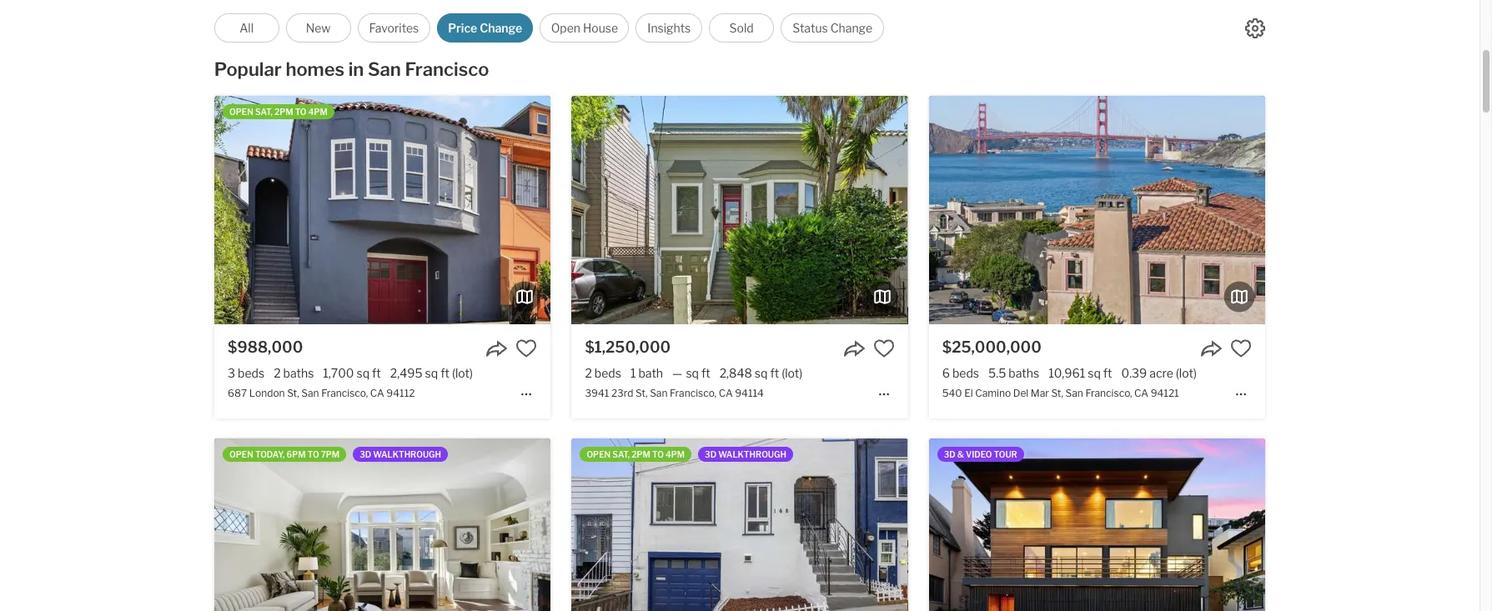 Task type: locate. For each thing, give the bounding box(es) containing it.
1 ca from the left
[[370, 387, 384, 400]]

ca left 94112
[[370, 387, 384, 400]]

ft left 2,495
[[372, 366, 381, 380]]

sq for 10,961
[[1088, 366, 1101, 380]]

sold
[[730, 21, 754, 35]]

ft for 1,700 sq ft
[[372, 366, 381, 380]]

2 baths from the left
[[1009, 366, 1039, 380]]

francisco, down — sq ft
[[670, 387, 717, 400]]

0 horizontal spatial open sat, 2pm to 4pm
[[229, 107, 328, 117]]

francisco, down 0.39
[[1086, 387, 1132, 400]]

1 vertical spatial 2pm
[[632, 450, 651, 460]]

4pm
[[308, 107, 328, 117], [666, 450, 685, 460]]

st, for $1,250,000
[[636, 387, 648, 400]]

1 3d walkthrough from the left
[[360, 450, 441, 460]]

sq for 2,848
[[755, 366, 768, 380]]

2 2 from the left
[[585, 366, 592, 380]]

ca down '2,848'
[[719, 387, 733, 400]]

0 horizontal spatial favorite button image
[[516, 338, 537, 360]]

open house
[[551, 21, 618, 35]]

1 (lot) from the left
[[452, 366, 473, 380]]

1 sq from the left
[[357, 366, 370, 380]]

1 3d from the left
[[360, 450, 371, 460]]

1
[[631, 366, 636, 380]]

2 beds
[[585, 366, 621, 380]]

3 photo of 168 shakespeare st, san francisco, ca 94112 image from the left
[[908, 439, 1244, 611]]

3 beds from the left
[[953, 366, 979, 380]]

5 ft from the left
[[1103, 366, 1112, 380]]

0 horizontal spatial beds
[[238, 366, 265, 380]]

st, for $988,000
[[287, 387, 299, 400]]

1 photo of 318 12th ave, san francisco, ca 94118 image from the left
[[0, 439, 215, 611]]

3d walkthrough
[[360, 450, 441, 460], [705, 450, 787, 460]]

3d for open sat, 2pm to 4pm
[[705, 450, 717, 460]]

insights
[[648, 21, 691, 35]]

Insights radio
[[636, 13, 703, 43]]

3941
[[585, 387, 609, 400]]

francisco
[[405, 58, 489, 80]]

0 horizontal spatial to
[[295, 107, 307, 117]]

san down the 'bath'
[[650, 387, 668, 400]]

1 baths from the left
[[283, 366, 314, 380]]

2pm down 23rd
[[632, 450, 651, 460]]

1 photo of 687 london st, san francisco, ca 94112 image from the left
[[0, 96, 215, 325]]

walkthrough down 94112
[[373, 450, 441, 460]]

san for homes
[[368, 58, 401, 80]]

ca for $988,000
[[370, 387, 384, 400]]

(lot) for $988,000
[[452, 366, 473, 380]]

change
[[480, 21, 522, 35], [831, 21, 873, 35]]

1 photo of 3941 23rd st, san francisco, ca 94114 image from the left
[[236, 96, 572, 325]]

ft left 0.39
[[1103, 366, 1112, 380]]

sat, down popular
[[255, 107, 273, 117]]

baths up del on the bottom right of the page
[[1009, 366, 1039, 380]]

ca down 0.39
[[1135, 387, 1149, 400]]

3 ft from the left
[[702, 366, 710, 380]]

change right status
[[831, 21, 873, 35]]

baths up the 687 london st, san francisco, ca 94112
[[283, 366, 314, 380]]

1 horizontal spatial 3d walkthrough
[[705, 450, 787, 460]]

el
[[964, 387, 973, 400]]

in
[[348, 58, 364, 80]]

sat, down 23rd
[[613, 450, 630, 460]]

tour
[[994, 450, 1017, 460]]

video
[[966, 450, 992, 460]]

photo of 3941 23rd st, san francisco, ca 94114 image
[[236, 96, 572, 325], [572, 96, 908, 325], [908, 96, 1244, 325]]

2 up 3941
[[585, 366, 592, 380]]

2 favorite button checkbox from the left
[[1230, 338, 1252, 360]]

2 horizontal spatial ca
[[1135, 387, 1149, 400]]

ft right 2,495
[[441, 366, 450, 380]]

photo of 318 12th ave, san francisco, ca 94118 image
[[0, 439, 215, 611], [214, 439, 551, 611], [551, 439, 887, 611]]

3d left &
[[944, 450, 956, 460]]

2pm down the homes
[[274, 107, 293, 117]]

1 2 from the left
[[274, 366, 281, 380]]

1 horizontal spatial (lot)
[[782, 366, 803, 380]]

6
[[942, 366, 950, 380]]

2 horizontal spatial 3d
[[944, 450, 956, 460]]

3 photo of 3941 23rd st, san francisco, ca 94114 image from the left
[[908, 96, 1244, 325]]

walkthrough for open today, 6pm to 7pm
[[373, 450, 441, 460]]

photo of 687 london st, san francisco, ca 94112 image
[[0, 96, 215, 325], [214, 96, 551, 325], [551, 96, 887, 325]]

2 horizontal spatial (lot)
[[1176, 366, 1197, 380]]

sat,
[[255, 107, 273, 117], [613, 450, 630, 460]]

ft right "—"
[[702, 366, 710, 380]]

3d walkthrough down 94112
[[360, 450, 441, 460]]

ft
[[372, 366, 381, 380], [441, 366, 450, 380], [702, 366, 710, 380], [770, 366, 779, 380], [1103, 366, 1112, 380]]

3d walkthrough down 94114
[[705, 450, 787, 460]]

beds right 3
[[238, 366, 265, 380]]

ft for 10,961 sq ft
[[1103, 366, 1112, 380]]

to
[[295, 107, 307, 117], [308, 450, 319, 460], [652, 450, 664, 460]]

open
[[229, 107, 253, 117], [229, 450, 253, 460], [587, 450, 611, 460]]

3 favorite button image from the left
[[1230, 338, 1252, 360]]

1 horizontal spatial change
[[831, 21, 873, 35]]

0 horizontal spatial 2pm
[[274, 107, 293, 117]]

1 bath
[[631, 366, 663, 380]]

2 favorite button image from the left
[[873, 338, 895, 360]]

10,961
[[1049, 366, 1085, 380]]

price
[[448, 21, 477, 35]]

1 horizontal spatial beds
[[595, 366, 621, 380]]

beds for $988,000
[[238, 366, 265, 380]]

san down the 10,961 sq ft
[[1066, 387, 1083, 400]]

new
[[306, 21, 331, 35]]

0 horizontal spatial ca
[[370, 387, 384, 400]]

san
[[368, 58, 401, 80], [301, 387, 319, 400], [650, 387, 668, 400], [1066, 387, 1083, 400]]

2 horizontal spatial to
[[652, 450, 664, 460]]

1 st, from the left
[[287, 387, 299, 400]]

open today, 6pm to 7pm
[[229, 450, 340, 460]]

687
[[228, 387, 247, 400]]

0 vertical spatial sat,
[[255, 107, 273, 117]]

1 change from the left
[[480, 21, 522, 35]]

94112
[[387, 387, 415, 400]]

walkthrough
[[373, 450, 441, 460], [718, 450, 787, 460]]

option group
[[214, 13, 884, 43]]

favorites
[[369, 21, 419, 35]]

1 horizontal spatial baths
[[1009, 366, 1039, 380]]

sq right 10,961
[[1088, 366, 1101, 380]]

2 horizontal spatial beds
[[953, 366, 979, 380]]

3d walkthrough for open today, 6pm to 7pm
[[360, 450, 441, 460]]

2 ca from the left
[[719, 387, 733, 400]]

4pm down the homes
[[308, 107, 328, 117]]

francisco, down 1,700
[[321, 387, 368, 400]]

2 sq from the left
[[425, 366, 438, 380]]

3d
[[360, 450, 371, 460], [705, 450, 717, 460], [944, 450, 956, 460]]

(lot) right '2,848'
[[782, 366, 803, 380]]

ca
[[370, 387, 384, 400], [719, 387, 733, 400], [1135, 387, 1149, 400]]

photo of 565 ortega st, san francisco, ca 94122 image
[[593, 439, 929, 611], [929, 439, 1265, 611], [1265, 439, 1492, 611]]

to down 3941 23rd st, san francisco, ca 94114
[[652, 450, 664, 460]]

photo of 168 shakespeare st, san francisco, ca 94112 image
[[236, 439, 572, 611], [572, 439, 908, 611], [908, 439, 1244, 611]]

change inside option
[[480, 21, 522, 35]]

2 st, from the left
[[636, 387, 648, 400]]

6pm
[[286, 450, 306, 460]]

change for price change
[[480, 21, 522, 35]]

2 up london
[[274, 366, 281, 380]]

3 photo of 540 el camino del mar st, san francisco, ca 94121 image from the left
[[1265, 96, 1492, 325]]

1 horizontal spatial walkthrough
[[718, 450, 787, 460]]

san right in
[[368, 58, 401, 80]]

st, down 2 baths
[[287, 387, 299, 400]]

2 ft from the left
[[441, 366, 450, 380]]

(lot) right 2,495
[[452, 366, 473, 380]]

change right price
[[480, 21, 522, 35]]

change inside option
[[831, 21, 873, 35]]

3 photo of 687 london st, san francisco, ca 94112 image from the left
[[551, 96, 887, 325]]

2 3d from the left
[[705, 450, 717, 460]]

ft for 2,848 sq ft (lot)
[[770, 366, 779, 380]]

open sat, 2pm to 4pm down 23rd
[[587, 450, 685, 460]]

1 horizontal spatial 2pm
[[632, 450, 651, 460]]

sq for —
[[686, 366, 699, 380]]

0 horizontal spatial francisco,
[[321, 387, 368, 400]]

2pm
[[274, 107, 293, 117], [632, 450, 651, 460]]

540
[[942, 387, 962, 400]]

sq up 94114
[[755, 366, 768, 380]]

0 horizontal spatial 3d walkthrough
[[360, 450, 441, 460]]

homes
[[286, 58, 345, 80]]

today,
[[255, 450, 285, 460]]

0 horizontal spatial change
[[480, 21, 522, 35]]

1 favorite button image from the left
[[516, 338, 537, 360]]

1,700
[[323, 366, 354, 380]]

sq
[[357, 366, 370, 380], [425, 366, 438, 380], [686, 366, 699, 380], [755, 366, 768, 380], [1088, 366, 1101, 380]]

favorite button image
[[516, 338, 537, 360], [873, 338, 895, 360], [1230, 338, 1252, 360]]

1 horizontal spatial sat,
[[613, 450, 630, 460]]

status
[[793, 21, 828, 35]]

1 horizontal spatial favorite button checkbox
[[1230, 338, 1252, 360]]

walkthrough for open sat, 2pm to 4pm
[[718, 450, 787, 460]]

st, right 23rd
[[636, 387, 648, 400]]

2 horizontal spatial francisco,
[[1086, 387, 1132, 400]]

ft right '2,848'
[[770, 366, 779, 380]]

beds for $1,250,000
[[595, 366, 621, 380]]

beds
[[238, 366, 265, 380], [595, 366, 621, 380], [953, 366, 979, 380]]

francisco,
[[321, 387, 368, 400], [670, 387, 717, 400], [1086, 387, 1132, 400]]

1 beds from the left
[[238, 366, 265, 380]]

beds up 3941
[[595, 366, 621, 380]]

1 horizontal spatial 2
[[585, 366, 592, 380]]

5 sq from the left
[[1088, 366, 1101, 380]]

Favorites radio
[[358, 13, 431, 43]]

3 sq from the left
[[686, 366, 699, 380]]

beds right 6
[[953, 366, 979, 380]]

1 ft from the left
[[372, 366, 381, 380]]

2 francisco, from the left
[[670, 387, 717, 400]]

$25,000,000
[[942, 339, 1042, 356]]

0.39 acre (lot)
[[1122, 366, 1197, 380]]

4 sq from the left
[[755, 366, 768, 380]]

3d for open today, 6pm to 7pm
[[360, 450, 371, 460]]

sq right 1,700
[[357, 366, 370, 380]]

1 horizontal spatial open sat, 2pm to 4pm
[[587, 450, 685, 460]]

st,
[[287, 387, 299, 400], [636, 387, 648, 400], [1051, 387, 1064, 400]]

2 for 2 beds
[[585, 366, 592, 380]]

open sat, 2pm to 4pm
[[229, 107, 328, 117], [587, 450, 685, 460]]

2,848 sq ft (lot)
[[720, 366, 803, 380]]

All radio
[[214, 13, 279, 43]]

1 horizontal spatial ca
[[719, 387, 733, 400]]

4 ft from the left
[[770, 366, 779, 380]]

2 3d walkthrough from the left
[[705, 450, 787, 460]]

1 francisco, from the left
[[321, 387, 368, 400]]

baths
[[283, 366, 314, 380], [1009, 366, 1039, 380]]

sq right 2,495
[[425, 366, 438, 380]]

2 (lot) from the left
[[782, 366, 803, 380]]

2 horizontal spatial favorite button image
[[1230, 338, 1252, 360]]

0 vertical spatial 4pm
[[308, 107, 328, 117]]

0 horizontal spatial walkthrough
[[373, 450, 441, 460]]

1 favorite button checkbox from the left
[[873, 338, 895, 360]]

to down the homes
[[295, 107, 307, 117]]

sq right "—"
[[686, 366, 699, 380]]

favorite button checkbox for $25,000,000
[[1230, 338, 1252, 360]]

san down 2 baths
[[301, 387, 319, 400]]

0 horizontal spatial 3d
[[360, 450, 371, 460]]

4pm down 3941 23rd st, san francisco, ca 94114
[[666, 450, 685, 460]]

2 photo of 318 12th ave, san francisco, ca 94118 image from the left
[[214, 439, 551, 611]]

0 horizontal spatial baths
[[283, 366, 314, 380]]

2 walkthrough from the left
[[718, 450, 787, 460]]

1 horizontal spatial 3d
[[705, 450, 717, 460]]

2 beds from the left
[[595, 366, 621, 380]]

10,961 sq ft
[[1049, 366, 1112, 380]]

favorite button checkbox
[[873, 338, 895, 360], [1230, 338, 1252, 360]]

0 horizontal spatial 2
[[274, 366, 281, 380]]

3d down 3941 23rd st, san francisco, ca 94114
[[705, 450, 717, 460]]

2 for 2 baths
[[274, 366, 281, 380]]

0 horizontal spatial favorite button checkbox
[[873, 338, 895, 360]]

1 horizontal spatial favorite button image
[[873, 338, 895, 360]]

open sat, 2pm to 4pm down popular
[[229, 107, 328, 117]]

to left 7pm
[[308, 450, 319, 460]]

1 vertical spatial 4pm
[[666, 450, 685, 460]]

1 horizontal spatial francisco,
[[670, 387, 717, 400]]

2
[[274, 366, 281, 380], [585, 366, 592, 380]]

photo of 540 el camino del mar st, san francisco, ca 94121 image
[[593, 96, 929, 325], [929, 96, 1265, 325], [1265, 96, 1492, 325]]

3d right 7pm
[[360, 450, 371, 460]]

(lot)
[[452, 366, 473, 380], [782, 366, 803, 380], [1176, 366, 1197, 380]]

1 walkthrough from the left
[[373, 450, 441, 460]]

status change
[[793, 21, 873, 35]]

1 vertical spatial sat,
[[613, 450, 630, 460]]

st, right mar
[[1051, 387, 1064, 400]]

2 change from the left
[[831, 21, 873, 35]]

walkthrough down 94114
[[718, 450, 787, 460]]

1 horizontal spatial st,
[[636, 387, 648, 400]]

New radio
[[286, 13, 351, 43]]

2,495 sq ft (lot)
[[390, 366, 473, 380]]

ft for — sq ft
[[702, 366, 710, 380]]

0 horizontal spatial st,
[[287, 387, 299, 400]]

0 horizontal spatial (lot)
[[452, 366, 473, 380]]

2 horizontal spatial st,
[[1051, 387, 1064, 400]]

(lot) right acre
[[1176, 366, 1197, 380]]



Task type: describe. For each thing, give the bounding box(es) containing it.
price change
[[448, 21, 522, 35]]

open down 3941
[[587, 450, 611, 460]]

2,848
[[720, 366, 752, 380]]

1 vertical spatial open sat, 2pm to 4pm
[[587, 450, 685, 460]]

ca for $1,250,000
[[719, 387, 733, 400]]

all
[[240, 21, 254, 35]]

favorite button image for $1,250,000
[[873, 338, 895, 360]]

0 horizontal spatial 4pm
[[308, 107, 328, 117]]

sq for 2,495
[[425, 366, 438, 380]]

3 francisco, from the left
[[1086, 387, 1132, 400]]

3
[[228, 366, 235, 380]]

baths for $988,000
[[283, 366, 314, 380]]

favorite button checkbox
[[516, 338, 537, 360]]

favorite button checkbox for $1,250,000
[[873, 338, 895, 360]]

house
[[583, 21, 618, 35]]

—
[[672, 366, 683, 380]]

0 vertical spatial 2pm
[[274, 107, 293, 117]]

open
[[551, 21, 581, 35]]

3 photo of 318 12th ave, san francisco, ca 94118 image from the left
[[551, 439, 887, 611]]

2 photo of 168 shakespeare st, san francisco, ca 94112 image from the left
[[572, 439, 908, 611]]

7pm
[[321, 450, 340, 460]]

2 photo of 687 london st, san francisco, ca 94112 image from the left
[[214, 96, 551, 325]]

beds for $25,000,000
[[953, 366, 979, 380]]

3 st, from the left
[[1051, 387, 1064, 400]]

Status Change radio
[[781, 13, 884, 43]]

1 horizontal spatial to
[[308, 450, 319, 460]]

bath
[[638, 366, 663, 380]]

francisco, for $988,000
[[321, 387, 368, 400]]

del
[[1013, 387, 1029, 400]]

$1,250,000
[[585, 339, 671, 356]]

camino
[[975, 387, 1011, 400]]

3d walkthrough for open sat, 2pm to 4pm
[[705, 450, 787, 460]]

0 horizontal spatial sat,
[[255, 107, 273, 117]]

2,495
[[390, 366, 423, 380]]

favorite button image for $988,000
[[516, 338, 537, 360]]

popular homes in san francisco
[[214, 58, 489, 80]]

2 photo of 540 el camino del mar st, san francisco, ca 94121 image from the left
[[929, 96, 1265, 325]]

94121
[[1151, 387, 1179, 400]]

3 photo of 565 ortega st, san francisco, ca 94122 image from the left
[[1265, 439, 1492, 611]]

94114
[[735, 387, 764, 400]]

(lot) for $1,250,000
[[782, 366, 803, 380]]

francisco, for $1,250,000
[[670, 387, 717, 400]]

open left today,
[[229, 450, 253, 460]]

1 photo of 565 ortega st, san francisco, ca 94122 image from the left
[[593, 439, 929, 611]]

open down popular
[[229, 107, 253, 117]]

1 photo of 168 shakespeare st, san francisco, ca 94112 image from the left
[[236, 439, 572, 611]]

Open House radio
[[540, 13, 629, 43]]

favorite button image for $25,000,000
[[1230, 338, 1252, 360]]

Sold radio
[[709, 13, 774, 43]]

— sq ft
[[672, 366, 710, 380]]

540 el camino del mar st, san francisco, ca 94121
[[942, 387, 1179, 400]]

23rd
[[611, 387, 634, 400]]

san for london
[[301, 387, 319, 400]]

ft for 2,495 sq ft (lot)
[[441, 366, 450, 380]]

popular
[[214, 58, 282, 80]]

option group containing all
[[214, 13, 884, 43]]

5.5 baths
[[989, 366, 1039, 380]]

1,700 sq ft
[[323, 366, 381, 380]]

baths for $25,000,000
[[1009, 366, 1039, 380]]

5.5
[[989, 366, 1006, 380]]

sq for 1,700
[[357, 366, 370, 380]]

2 photo of 565 ortega st, san francisco, ca 94122 image from the left
[[929, 439, 1265, 611]]

&
[[957, 450, 964, 460]]

3 (lot) from the left
[[1176, 366, 1197, 380]]

mar
[[1031, 387, 1049, 400]]

Price Change radio
[[437, 13, 533, 43]]

2 photo of 3941 23rd st, san francisco, ca 94114 image from the left
[[572, 96, 908, 325]]

687 london st, san francisco, ca 94112
[[228, 387, 415, 400]]

3 3d from the left
[[944, 450, 956, 460]]

1 horizontal spatial 4pm
[[666, 450, 685, 460]]

2 baths
[[274, 366, 314, 380]]

0.39
[[1122, 366, 1147, 380]]

san for 23rd
[[650, 387, 668, 400]]

1 photo of 540 el camino del mar st, san francisco, ca 94121 image from the left
[[593, 96, 929, 325]]

6 beds
[[942, 366, 979, 380]]

change for status change
[[831, 21, 873, 35]]

3941 23rd st, san francisco, ca 94114
[[585, 387, 764, 400]]

3d & video tour
[[944, 450, 1017, 460]]

$988,000
[[228, 339, 303, 356]]

london
[[249, 387, 285, 400]]

acre
[[1150, 366, 1174, 380]]

3 beds
[[228, 366, 265, 380]]

0 vertical spatial open sat, 2pm to 4pm
[[229, 107, 328, 117]]

3 ca from the left
[[1135, 387, 1149, 400]]



Task type: vqa. For each thing, say whether or not it's contained in the screenshot.
5 years
no



